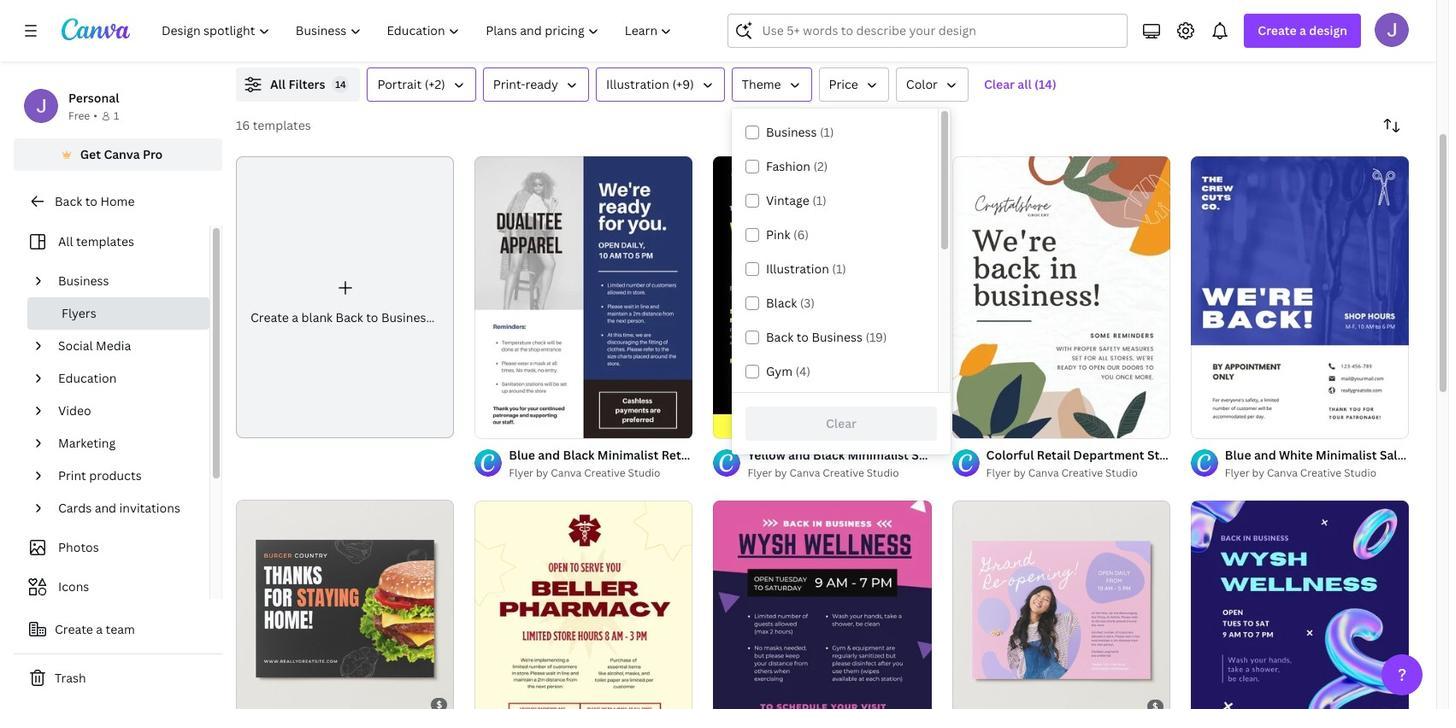 Task type: describe. For each thing, give the bounding box(es) containing it.
ready
[[526, 76, 559, 92]]

icons
[[58, 579, 89, 595]]

flyers inside colorful retail department store back to business flyers flyer by canva creative studio
[[1283, 448, 1318, 464]]

invitations
[[119, 500, 180, 517]]

business (1)
[[766, 124, 834, 140]]

create a blank back to business flyer link
[[236, 157, 464, 439]]

canva inside yellow and black minimalist salon flyers flyer by canva creative studio
[[790, 466, 821, 481]]

(19)
[[866, 329, 887, 346]]

team
[[106, 622, 135, 638]]

(+9)
[[673, 76, 694, 92]]

jacob simon image
[[1375, 13, 1410, 47]]

1 for 1 of 2
[[964, 419, 969, 431]]

minimalist for white
[[1316, 448, 1377, 464]]

create a blank back to business flyer element
[[236, 157, 464, 439]]

pink (6)
[[766, 227, 809, 243]]

studio inside flyer by canva creative studio link
[[628, 466, 661, 481]]

1 flyer by canva creative studio link from the left
[[509, 466, 693, 483]]

back up all templates
[[55, 193, 82, 210]]

create for create a team
[[55, 622, 93, 638]]

blank
[[302, 310, 333, 326]]

video link
[[51, 395, 199, 428]]

print products
[[58, 468, 142, 484]]

to up (4)
[[797, 329, 809, 346]]

pink
[[766, 227, 791, 243]]

colorful
[[987, 448, 1034, 464]]

1 for 1
[[114, 109, 119, 123]]

to inside colorful retail department store back to business flyers flyer by canva creative studio
[[1213, 448, 1225, 464]]

creative inside yellow and black minimalist salon flyers flyer by canva creative studio
[[823, 466, 865, 481]]

all for all templates
[[58, 233, 73, 250]]

home
[[100, 193, 135, 210]]

2
[[983, 419, 989, 431]]

to left home
[[85, 193, 97, 210]]

social media link
[[51, 330, 199, 363]]

free •
[[68, 109, 97, 123]]

by inside blue and white minimalist salons back flyer by canva creative studio
[[1253, 466, 1265, 481]]

social
[[58, 338, 93, 354]]

a for blank
[[292, 310, 299, 326]]

portrait (+2)
[[378, 76, 445, 92]]

and for blue
[[1255, 448, 1277, 464]]

blue and white minimalist salons back flyer by canva creative studio
[[1225, 448, 1450, 481]]

pro
[[143, 146, 163, 163]]

templates for all templates
[[76, 233, 134, 250]]

back to business (19)
[[766, 329, 887, 346]]

price button
[[819, 68, 889, 102]]

16 templates
[[236, 117, 311, 133]]

clear all (14)
[[984, 76, 1057, 92]]

1 by from the left
[[536, 466, 549, 481]]

marketing link
[[51, 428, 199, 460]]

department
[[1074, 448, 1145, 464]]

yellow and black minimalist salon flyers link
[[748, 447, 983, 466]]

1 of 2 link
[[952, 157, 1171, 439]]

Sort by button
[[1375, 109, 1410, 143]]

get canva pro
[[80, 146, 163, 163]]

education link
[[51, 363, 199, 395]]

flyer by canva creative studio
[[509, 466, 661, 481]]

portrait
[[378, 76, 422, 92]]

0 vertical spatial black
[[766, 295, 797, 311]]

colorful retail department store back to business flyers link
[[987, 447, 1318, 466]]

a for design
[[1300, 22, 1307, 38]]

personal
[[68, 90, 119, 106]]

trash link
[[14, 662, 222, 696]]

print-ready button
[[483, 68, 589, 102]]

theme button
[[732, 68, 812, 102]]

flyer by canva creative studio link for yellow
[[748, 466, 932, 483]]

fashion
[[766, 158, 811, 174]]

get canva pro button
[[14, 139, 222, 171]]

(4)
[[796, 363, 811, 380]]

studio inside yellow and black minimalist salon flyers flyer by canva creative studio
[[867, 466, 900, 481]]

cards and invitations
[[58, 500, 180, 517]]

blue
[[1225, 448, 1252, 464]]

back to home
[[55, 193, 135, 210]]

retail
[[1037, 448, 1071, 464]]

print products link
[[51, 460, 199, 493]]

education
[[58, 370, 117, 387]]

colorful retail department store back to business flyers flyer by canva creative studio
[[987, 448, 1318, 481]]

filters
[[289, 76, 325, 92]]

store
[[1148, 448, 1179, 464]]

back to business flyers templates image
[[1045, 0, 1410, 47]]

gym
[[766, 363, 793, 380]]

to right blank
[[366, 310, 378, 326]]

creative inside colorful retail department store back to business flyers flyer by canva creative studio
[[1062, 466, 1103, 481]]

of
[[972, 419, 981, 431]]

1 of 2
[[964, 419, 989, 431]]

and for yellow
[[789, 448, 811, 464]]

color button
[[896, 68, 969, 102]]

16
[[236, 117, 250, 133]]

create a design button
[[1245, 14, 1362, 48]]

(14)
[[1035, 76, 1057, 92]]

clear for clear all (14)
[[984, 76, 1015, 92]]

cards and invitations link
[[51, 493, 199, 525]]



Task type: vqa. For each thing, say whether or not it's contained in the screenshot.


Task type: locate. For each thing, give the bounding box(es) containing it.
back right blank
[[336, 310, 363, 326]]

4 studio from the left
[[1345, 466, 1377, 481]]

templates down back to home
[[76, 233, 134, 250]]

clear left all
[[984, 76, 1015, 92]]

flyer by canva creative studio link
[[509, 466, 693, 483], [748, 466, 932, 483], [987, 466, 1171, 483], [1225, 466, 1410, 483]]

all inside all templates link
[[58, 233, 73, 250]]

0 vertical spatial all
[[270, 76, 286, 92]]

create a team button
[[14, 613, 222, 647]]

flyer by canva creative studio link for colorful
[[987, 466, 1171, 483]]

0 vertical spatial 1
[[114, 109, 119, 123]]

by
[[536, 466, 549, 481], [775, 466, 787, 481], [1014, 466, 1026, 481], [1253, 466, 1265, 481]]

0 horizontal spatial templates
[[76, 233, 134, 250]]

14 filter options selected element
[[332, 76, 349, 93]]

create left 'design'
[[1258, 22, 1297, 38]]

gym (4)
[[766, 363, 811, 380]]

black left (3)
[[766, 295, 797, 311]]

flyer for blue and white minimalist salons back flyer by canva creative studio
[[1225, 466, 1250, 481]]

maroon and yellow vintage pharmacy back to business flyers image
[[475, 502, 693, 710]]

studio inside colorful retail department store back to business flyers flyer by canva creative studio
[[1106, 466, 1138, 481]]

to left the blue
[[1213, 448, 1225, 464]]

(3)
[[800, 295, 815, 311]]

black and white generic delivery back to business landscape flyer image
[[236, 501, 454, 710]]

0 horizontal spatial 1
[[114, 109, 119, 123]]

2 vertical spatial create
[[55, 622, 93, 638]]

flyer inside yellow and black minimalist salon flyers flyer by canva creative studio
[[748, 466, 773, 481]]

create inside dropdown button
[[1258, 22, 1297, 38]]

by inside yellow and black minimalist salon flyers flyer by canva creative studio
[[775, 466, 787, 481]]

back up gym
[[766, 329, 794, 346]]

all templates link
[[24, 226, 199, 258]]

clear for clear
[[826, 416, 857, 432]]

illustration
[[606, 76, 670, 92], [766, 261, 830, 277]]

theme
[[742, 76, 781, 92]]

salon
[[912, 448, 945, 464]]

back right store
[[1182, 448, 1210, 464]]

all left filters at the left top of the page
[[270, 76, 286, 92]]

create for create a blank back to business flyer
[[251, 310, 289, 326]]

get
[[80, 146, 101, 163]]

media
[[96, 338, 131, 354]]

pink and purple retail fashion back to business landscape flyer image
[[952, 502, 1171, 710]]

flyer
[[435, 310, 464, 326], [509, 466, 534, 481], [748, 466, 773, 481], [987, 466, 1011, 481], [1225, 466, 1250, 481]]

canva inside colorful retail department store back to business flyers flyer by canva creative studio
[[1029, 466, 1059, 481]]

clear button
[[746, 407, 937, 441]]

1 creative from the left
[[584, 466, 626, 481]]

clear inside button
[[984, 76, 1015, 92]]

flyer for yellow and black minimalist salon flyers flyer by canva creative studio
[[748, 466, 773, 481]]

1 horizontal spatial create
[[251, 310, 289, 326]]

all
[[1018, 76, 1032, 92]]

1 horizontal spatial illustration
[[766, 261, 830, 277]]

1 horizontal spatial a
[[292, 310, 299, 326]]

social media
[[58, 338, 131, 354]]

3 by from the left
[[1014, 466, 1026, 481]]

by inside colorful retail department store back to business flyers flyer by canva creative studio
[[1014, 466, 1026, 481]]

2 flyer by canva creative studio link from the left
[[748, 466, 932, 483]]

minimalist down clear button
[[848, 448, 909, 464]]

yellow and black minimalist salon flyers image
[[714, 157, 932, 439]]

all for all filters
[[270, 76, 286, 92]]

1 vertical spatial templates
[[76, 233, 134, 250]]

flyers inside yellow and black minimalist salon flyers flyer by canva creative studio
[[948, 448, 983, 464]]

clear up yellow and black minimalist salon flyers link
[[826, 416, 857, 432]]

0 horizontal spatial clear
[[826, 416, 857, 432]]

•
[[93, 109, 97, 123]]

black down clear button
[[813, 448, 845, 464]]

(1) for business (1)
[[820, 124, 834, 140]]

1 minimalist from the left
[[848, 448, 909, 464]]

2 horizontal spatial create
[[1258, 22, 1297, 38]]

flyers up social
[[62, 305, 96, 322]]

studio
[[628, 466, 661, 481], [867, 466, 900, 481], [1106, 466, 1138, 481], [1345, 466, 1377, 481]]

create for create a design
[[1258, 22, 1297, 38]]

2 vertical spatial a
[[96, 622, 103, 638]]

back to home link
[[14, 185, 222, 219]]

flyers right the blue
[[1283, 448, 1318, 464]]

pink and purple gym back to business flyers image
[[714, 502, 932, 710]]

(1) for vintage (1)
[[813, 192, 827, 209]]

a left blank
[[292, 310, 299, 326]]

0 horizontal spatial flyers
[[62, 305, 96, 322]]

illustration (+9) button
[[596, 68, 725, 102]]

1 vertical spatial 1
[[964, 419, 969, 431]]

1 studio from the left
[[628, 466, 661, 481]]

1 vertical spatial clear
[[826, 416, 857, 432]]

(6)
[[794, 227, 809, 243]]

(1) for illustration (1)
[[832, 261, 847, 277]]

1 horizontal spatial and
[[789, 448, 811, 464]]

print-
[[493, 76, 526, 92]]

illustration for illustration (1)
[[766, 261, 830, 277]]

flyer for create a blank back to business flyer
[[435, 310, 464, 326]]

to
[[85, 193, 97, 210], [366, 310, 378, 326], [797, 329, 809, 346], [1213, 448, 1225, 464]]

2 minimalist from the left
[[1316, 448, 1377, 464]]

canva inside button
[[104, 146, 140, 163]]

flyers down of
[[948, 448, 983, 464]]

and right cards
[[95, 500, 116, 517]]

vintage (1)
[[766, 192, 827, 209]]

illustration (+9)
[[606, 76, 694, 92]]

products
[[89, 468, 142, 484]]

create inside button
[[55, 622, 93, 638]]

and for cards
[[95, 500, 116, 517]]

black (3)
[[766, 295, 815, 311]]

business link
[[51, 265, 199, 298]]

creative inside blue and white minimalist salons back flyer by canva creative studio
[[1301, 466, 1342, 481]]

1 vertical spatial all
[[58, 233, 73, 250]]

(+2)
[[425, 76, 445, 92]]

colorful retail department store back to business flyers image
[[952, 157, 1171, 439]]

minimalist
[[848, 448, 909, 464], [1316, 448, 1377, 464]]

0 horizontal spatial black
[[766, 295, 797, 311]]

and
[[789, 448, 811, 464], [1255, 448, 1277, 464], [95, 500, 116, 517]]

marketing
[[58, 435, 116, 452]]

1 horizontal spatial minimalist
[[1316, 448, 1377, 464]]

None search field
[[728, 14, 1128, 48]]

create a design
[[1258, 22, 1348, 38]]

and right the blue
[[1255, 448, 1277, 464]]

a inside dropdown button
[[1300, 22, 1307, 38]]

illustration left (+9)
[[606, 76, 670, 92]]

business inside colorful retail department store back to business flyers flyer by canva creative studio
[[1228, 448, 1280, 464]]

flyer inside colorful retail department store back to business flyers flyer by canva creative studio
[[987, 466, 1011, 481]]

business
[[766, 124, 817, 140], [58, 273, 109, 289], [381, 310, 432, 326], [812, 329, 863, 346], [1228, 448, 1280, 464]]

yellow
[[748, 448, 786, 464]]

video
[[58, 403, 91, 419]]

4 flyer by canva creative studio link from the left
[[1225, 466, 1410, 483]]

cards
[[58, 500, 92, 517]]

4 by from the left
[[1253, 466, 1265, 481]]

creative
[[584, 466, 626, 481], [823, 466, 865, 481], [1062, 466, 1103, 481], [1301, 466, 1342, 481]]

a inside button
[[96, 622, 103, 638]]

3 studio from the left
[[1106, 466, 1138, 481]]

white
[[1280, 448, 1314, 464]]

and inside yellow and black minimalist salon flyers flyer by canva creative studio
[[789, 448, 811, 464]]

price
[[829, 76, 859, 92]]

a for team
[[96, 622, 103, 638]]

0 vertical spatial a
[[1300, 22, 1307, 38]]

all templates
[[58, 233, 134, 250]]

2 vertical spatial (1)
[[832, 261, 847, 277]]

create down icons
[[55, 622, 93, 638]]

(2)
[[814, 158, 828, 174]]

0 horizontal spatial a
[[96, 622, 103, 638]]

1 left of
[[964, 419, 969, 431]]

0 vertical spatial templates
[[253, 117, 311, 133]]

1 horizontal spatial 1
[[964, 419, 969, 431]]

1 horizontal spatial black
[[813, 448, 845, 464]]

color
[[906, 76, 938, 92]]

1 vertical spatial a
[[292, 310, 299, 326]]

templates for 16 templates
[[253, 117, 311, 133]]

trash
[[55, 671, 86, 687]]

Search search field
[[762, 15, 1117, 47]]

canva inside blue and white minimalist salons back flyer by canva creative studio
[[1267, 466, 1298, 481]]

templates
[[253, 117, 311, 133], [76, 233, 134, 250]]

1 horizontal spatial all
[[270, 76, 286, 92]]

print-ready
[[493, 76, 559, 92]]

design
[[1310, 22, 1348, 38]]

black inside yellow and black minimalist salon flyers flyer by canva creative studio
[[813, 448, 845, 464]]

create
[[1258, 22, 1297, 38], [251, 310, 289, 326], [55, 622, 93, 638]]

canva
[[104, 146, 140, 163], [551, 466, 582, 481], [790, 466, 821, 481], [1029, 466, 1059, 481], [1267, 466, 1298, 481]]

and right yellow
[[789, 448, 811, 464]]

1 vertical spatial (1)
[[813, 192, 827, 209]]

2 horizontal spatial flyers
[[1283, 448, 1318, 464]]

2 horizontal spatial a
[[1300, 22, 1307, 38]]

photos
[[58, 540, 99, 556]]

1 horizontal spatial clear
[[984, 76, 1015, 92]]

templates right 16
[[253, 117, 311, 133]]

1 vertical spatial illustration
[[766, 261, 830, 277]]

minimalist for black
[[848, 448, 909, 464]]

1 horizontal spatial templates
[[253, 117, 311, 133]]

illustration down (6)
[[766, 261, 830, 277]]

0 vertical spatial create
[[1258, 22, 1297, 38]]

1 vertical spatial black
[[813, 448, 845, 464]]

purple and blue geometric gym back to business flyers image
[[1191, 502, 1410, 710]]

photos link
[[24, 532, 199, 564]]

studio inside blue and white minimalist salons back flyer by canva creative studio
[[1345, 466, 1377, 481]]

a left the team
[[96, 622, 103, 638]]

print
[[58, 468, 86, 484]]

vintage
[[766, 192, 810, 209]]

clear all (14) button
[[976, 68, 1065, 102]]

3 creative from the left
[[1062, 466, 1103, 481]]

illustration for illustration (+9)
[[606, 76, 670, 92]]

0 vertical spatial (1)
[[820, 124, 834, 140]]

a left 'design'
[[1300, 22, 1307, 38]]

blue and white minimalist salons back link
[[1225, 447, 1450, 466]]

blue and black minimalist retail fashion back to business flyers image
[[475, 157, 693, 439]]

portrait (+2) button
[[367, 68, 476, 102]]

0 horizontal spatial create
[[55, 622, 93, 638]]

0 vertical spatial illustration
[[606, 76, 670, 92]]

minimalist inside yellow and black minimalist salon flyers flyer by canva creative studio
[[848, 448, 909, 464]]

black
[[766, 295, 797, 311], [813, 448, 845, 464]]

illustration inside button
[[606, 76, 670, 92]]

back inside blue and white minimalist salons back flyer by canva creative studio
[[1422, 448, 1450, 464]]

1 right •
[[114, 109, 119, 123]]

all filters
[[270, 76, 325, 92]]

create a blank back to business flyer
[[251, 310, 464, 326]]

0 horizontal spatial illustration
[[606, 76, 670, 92]]

flyer inside blue and white minimalist salons back flyer by canva creative studio
[[1225, 466, 1250, 481]]

all down back to home
[[58, 233, 73, 250]]

and inside blue and white minimalist salons back flyer by canva creative studio
[[1255, 448, 1277, 464]]

top level navigation element
[[151, 14, 687, 48]]

clear
[[984, 76, 1015, 92], [826, 416, 857, 432]]

minimalist right "white"
[[1316, 448, 1377, 464]]

clear inside button
[[826, 416, 857, 432]]

create a team
[[55, 622, 135, 638]]

illustration (1)
[[766, 261, 847, 277]]

2 studio from the left
[[867, 466, 900, 481]]

flyer by canva creative studio link for blue
[[1225, 466, 1410, 483]]

salons
[[1380, 448, 1419, 464]]

0 horizontal spatial minimalist
[[848, 448, 909, 464]]

0 horizontal spatial and
[[95, 500, 116, 517]]

0 vertical spatial clear
[[984, 76, 1015, 92]]

2 horizontal spatial and
[[1255, 448, 1277, 464]]

back
[[55, 193, 82, 210], [336, 310, 363, 326], [766, 329, 794, 346], [1182, 448, 1210, 464], [1422, 448, 1450, 464]]

minimalist inside blue and white minimalist salons back flyer by canva creative studio
[[1316, 448, 1377, 464]]

back right salons
[[1422, 448, 1450, 464]]

2 by from the left
[[775, 466, 787, 481]]

0 horizontal spatial all
[[58, 233, 73, 250]]

2 creative from the left
[[823, 466, 865, 481]]

3 flyer by canva creative studio link from the left
[[987, 466, 1171, 483]]

4 creative from the left
[[1301, 466, 1342, 481]]

free
[[68, 109, 90, 123]]

blue and white minimalist salons back to business flyers image
[[1191, 157, 1410, 439]]

back inside colorful retail department store back to business flyers flyer by canva creative studio
[[1182, 448, 1210, 464]]

create left blank
[[251, 310, 289, 326]]

1 horizontal spatial flyers
[[948, 448, 983, 464]]

icons link
[[24, 571, 199, 604]]

1 vertical spatial create
[[251, 310, 289, 326]]



